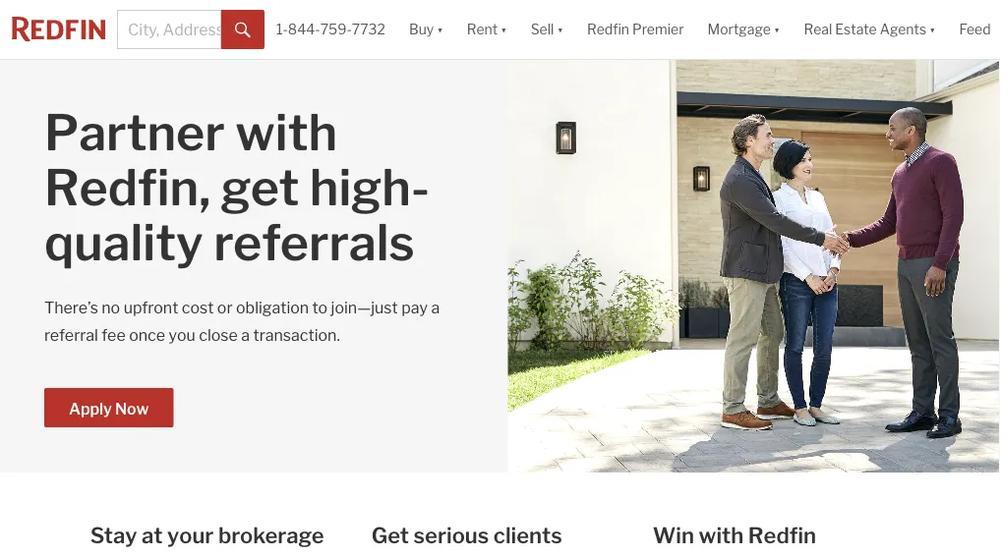 Task type: locate. For each thing, give the bounding box(es) containing it.
1 ▾ from the left
[[437, 21, 443, 38]]

real estate agents ▾
[[804, 21, 936, 38]]

win with redfin
[[653, 523, 816, 549]]

no
[[102, 298, 120, 317]]

redfin premier
[[587, 21, 684, 38]]

5 ▾ from the left
[[930, 21, 936, 38]]

0 horizontal spatial redfin
[[587, 21, 630, 38]]

7732
[[352, 21, 385, 38]]

1 horizontal spatial a
[[431, 298, 440, 317]]

obligation
[[236, 298, 309, 317]]

now
[[115, 399, 149, 419]]

mortgage ▾ button
[[696, 0, 792, 59]]

stay
[[90, 523, 137, 549]]

▾ for sell ▾
[[557, 21, 564, 38]]

1 horizontal spatial redfin
[[748, 523, 816, 549]]

brokerage
[[218, 523, 324, 549]]

with
[[235, 103, 337, 163], [699, 523, 744, 549]]

City, Address, School, Agent, ZIP search field
[[117, 10, 221, 49]]

▾ right buy
[[437, 21, 443, 38]]

premier
[[632, 21, 684, 38]]

with for win
[[699, 523, 744, 549]]

or
[[217, 298, 233, 317]]

your
[[167, 523, 214, 549]]

0 vertical spatial a
[[431, 298, 440, 317]]

serious
[[414, 523, 489, 549]]

▾ for buy ▾
[[437, 21, 443, 38]]

get serious clients
[[372, 523, 562, 549]]

redfin
[[587, 21, 630, 38], [748, 523, 816, 549]]

0 vertical spatial redfin
[[587, 21, 630, 38]]

0 vertical spatial with
[[235, 103, 337, 163]]

sell ▾ button
[[531, 0, 564, 59]]

with inside partner with redfin, get high- quality referrals
[[235, 103, 337, 163]]

redfin,
[[44, 158, 211, 218]]

win
[[653, 523, 694, 549]]

▾ right mortgage
[[774, 21, 780, 38]]

partner with redfin, get high- quality referrals
[[44, 103, 430, 273]]

mortgage ▾ button
[[708, 0, 780, 59]]

1-
[[276, 21, 288, 38]]

▾ right the agents
[[930, 21, 936, 38]]

mortgage ▾
[[708, 21, 780, 38]]

▾ right sell
[[557, 21, 564, 38]]

a right pay
[[431, 298, 440, 317]]

rent ▾
[[467, 21, 507, 38]]

▾ for rent ▾
[[501, 21, 507, 38]]

rent ▾ button
[[455, 0, 519, 59]]

1-844-759-7732
[[276, 21, 385, 38]]

cost
[[182, 298, 214, 317]]

0 horizontal spatial a
[[241, 326, 250, 345]]

redfin inside "button"
[[587, 21, 630, 38]]

close
[[199, 326, 238, 345]]

apply
[[69, 399, 112, 419]]

1 vertical spatial with
[[699, 523, 744, 549]]

a
[[431, 298, 440, 317], [241, 326, 250, 345]]

0 horizontal spatial with
[[235, 103, 337, 163]]

high-
[[310, 158, 430, 218]]

2 ▾ from the left
[[501, 21, 507, 38]]

3 ▾ from the left
[[557, 21, 564, 38]]

1 vertical spatial a
[[241, 326, 250, 345]]

1 horizontal spatial with
[[699, 523, 744, 549]]

4 ▾ from the left
[[774, 21, 780, 38]]

1 vertical spatial redfin
[[748, 523, 816, 549]]

▾ right rent
[[501, 21, 507, 38]]

there's
[[44, 298, 98, 317]]

join—just
[[331, 298, 398, 317]]

buy ▾ button
[[397, 0, 455, 59]]

a right the 'close'
[[241, 326, 250, 345]]

transaction.
[[253, 326, 340, 345]]

mortgage
[[708, 21, 771, 38]]

there's no upfront cost or obligation to join—just pay a referral fee once you close a transaction.
[[44, 298, 440, 345]]

1-844-759-7732 link
[[276, 21, 385, 38]]

upfront
[[124, 298, 178, 317]]

▾
[[437, 21, 443, 38], [501, 21, 507, 38], [557, 21, 564, 38], [774, 21, 780, 38], [930, 21, 936, 38]]



Task type: vqa. For each thing, say whether or not it's contained in the screenshot.
left the Redfin
yes



Task type: describe. For each thing, give the bounding box(es) containing it.
buy ▾
[[409, 21, 443, 38]]

agents
[[880, 21, 927, 38]]

referrals
[[214, 213, 415, 273]]

buy ▾ button
[[409, 0, 443, 59]]

quality
[[44, 213, 203, 273]]

get
[[372, 523, 409, 549]]

with for partner
[[235, 103, 337, 163]]

844-
[[288, 21, 320, 38]]

real
[[804, 21, 832, 38]]

fee
[[102, 326, 126, 345]]

buy
[[409, 21, 434, 38]]

sell ▾
[[531, 21, 564, 38]]

rent ▾ button
[[467, 0, 507, 59]]

at
[[142, 523, 163, 549]]

feed button
[[948, 0, 1000, 59]]

pay
[[401, 298, 428, 317]]

apply now button
[[44, 389, 174, 428]]

clients
[[494, 523, 562, 549]]

you
[[169, 326, 196, 345]]

partner
[[44, 103, 225, 163]]

estate
[[835, 21, 877, 38]]

rent
[[467, 21, 498, 38]]

to
[[312, 298, 328, 317]]

759-
[[320, 21, 352, 38]]

once
[[129, 326, 165, 345]]

stay at your brokerage
[[90, 523, 324, 549]]

sell
[[531, 21, 554, 38]]

redfin premier button
[[575, 0, 696, 59]]

apply now
[[69, 399, 149, 419]]

▾ for mortgage ▾
[[774, 21, 780, 38]]

submit search image
[[235, 22, 251, 38]]

get
[[221, 158, 299, 218]]

real estate agents ▾ link
[[804, 0, 936, 59]]

feed
[[960, 21, 991, 38]]

real estate agents ▾ button
[[792, 0, 948, 59]]

sell ▾ button
[[519, 0, 575, 59]]

referral
[[44, 326, 98, 345]]

a modern home at sunset with a redfin listing sign image
[[508, 60, 1000, 473]]



